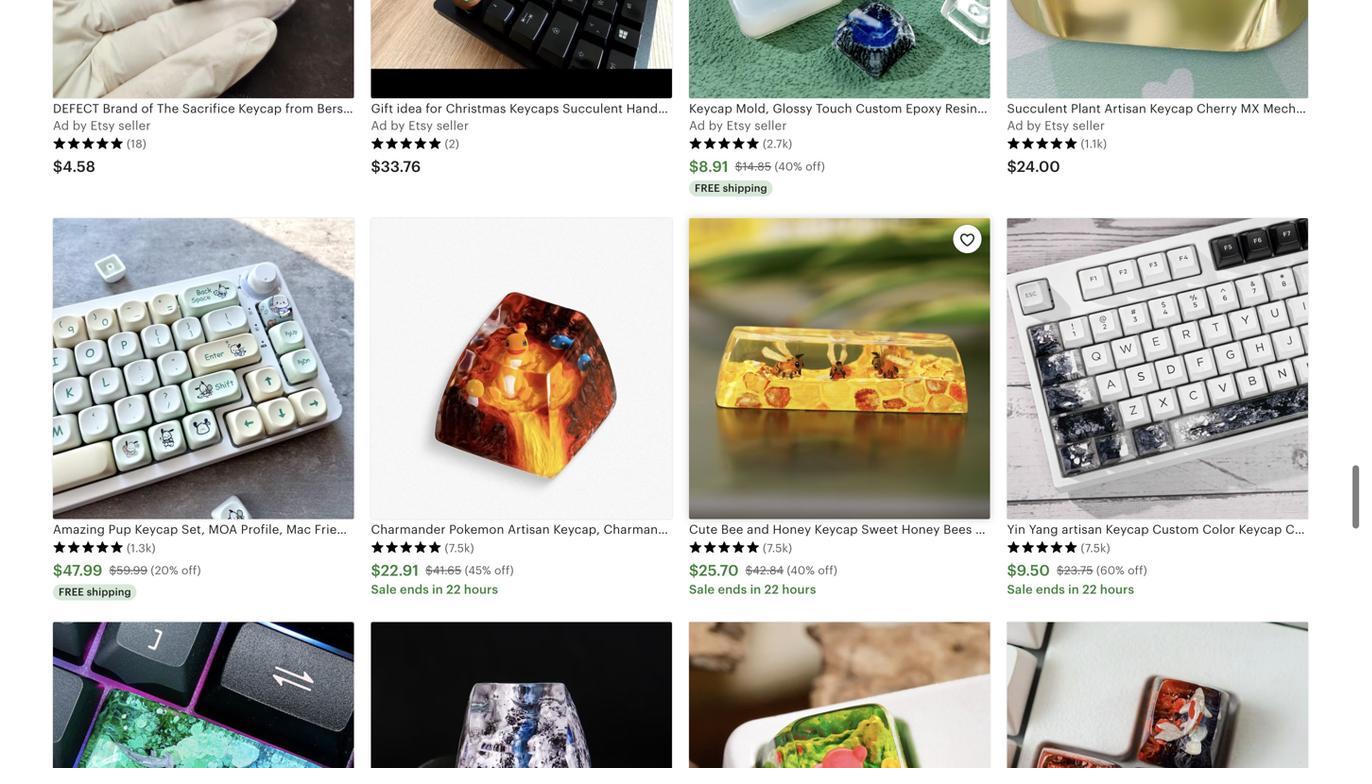Task type: locate. For each thing, give the bounding box(es) containing it.
b inside the defect brand of the sacrifice keycap from berserk - 3d-printed a d b y etsy seller
[[73, 119, 81, 133]]

1 vertical spatial mx
[[441, 523, 460, 537]]

2 hours from the left
[[782, 583, 816, 597]]

22
[[446, 583, 461, 597], [764, 583, 779, 597], [1082, 583, 1097, 597]]

(40% down (2.7k)
[[775, 160, 802, 173]]

1 vertical spatial cherry
[[397, 523, 437, 537]]

(40%
[[775, 160, 802, 173], [787, 564, 815, 577]]

4 a from the left
[[1007, 119, 1016, 133]]

(40% inside $ 25.70 $ 42.84 (40% off) sale ends in 22 hours
[[787, 564, 815, 577]]

free down 8.91
[[695, 182, 720, 194]]

1 horizontal spatial hours
[[782, 583, 816, 597]]

a down defect
[[53, 119, 61, 133]]

2 in from the left
[[750, 583, 761, 597]]

succulent plant artisan keycap cherry mx mechanical gam a d b y etsy seller
[[1007, 101, 1361, 133]]

off) inside $ 25.70 $ 42.84 (40% off) sale ends in 22 hours
[[818, 564, 837, 577]]

2 etsy from the left
[[408, 119, 433, 133]]

mx left stem,
[[441, 523, 460, 537]]

shipping down 59.99
[[87, 587, 131, 598]]

3 in from the left
[[1068, 583, 1079, 597]]

shipping inside $ 8.91 $ 14.85 (40% off) free shipping
[[723, 182, 767, 194]]

succulent left plant
[[1007, 101, 1068, 116]]

off) inside $ 8.91 $ 14.85 (40% off) free shipping
[[806, 160, 825, 173]]

succulent inside gift idea for christmas keycaps succulent handmade a d b y etsy seller
[[563, 101, 623, 116]]

a inside succulent plant artisan keycap cherry mx mechanical gam a d b y etsy seller
[[1007, 119, 1016, 133]]

in down 42.84
[[750, 583, 761, 597]]

hours inside the $ 22.91 $ 41.65 (45% off) sale ends in 22 hours
[[464, 583, 498, 597]]

y down idea
[[398, 119, 405, 133]]

2 ends from the left
[[718, 583, 747, 597]]

(40% right 42.84
[[787, 564, 815, 577]]

defect
[[53, 101, 99, 116]]

off) right 14.85
[[806, 160, 825, 173]]

9.50
[[1017, 562, 1050, 579]]

off) inside the $ 22.91 $ 41.65 (45% off) sale ends in 22 hours
[[494, 564, 514, 577]]

0 horizontal spatial free
[[59, 587, 84, 598]]

0 vertical spatial cherry
[[1197, 101, 1237, 116]]

$ 22.91 $ 41.65 (45% off) sale ends in 22 hours
[[371, 562, 514, 597]]

2 succulent from the left
[[1007, 101, 1068, 116]]

4 seller from the left
[[1073, 119, 1105, 133]]

22 down "23.75" at the bottom right of page
[[1082, 583, 1097, 597]]

$ 24.00
[[1007, 158, 1060, 175]]

1 vertical spatial free
[[59, 587, 84, 598]]

gift
[[371, 101, 393, 116]]

hours down 42.84
[[782, 583, 816, 597]]

plant
[[1071, 101, 1101, 116]]

koi fish keycap for esc, 1u resin handmade keycap, koi artisan keycap for mechanical keyboard, custom resin keycap, father gifts ideas image
[[1007, 623, 1308, 768]]

0 horizontal spatial 22
[[446, 583, 461, 597]]

(7.5k) for 22.91
[[445, 542, 474, 555]]

0 horizontal spatial in
[[432, 583, 443, 597]]

4 y from the left
[[1034, 119, 1041, 133]]

2 horizontal spatial (7.5k)
[[1081, 542, 1110, 555]]

in for 22.91
[[432, 583, 443, 597]]

keycap right artisan
[[1150, 101, 1193, 116]]

d inside succulent plant artisan keycap cherry mx mechanical gam a d b y etsy seller
[[1015, 119, 1023, 133]]

0 vertical spatial mx
[[1241, 101, 1260, 116]]

4 etsy from the left
[[1045, 119, 1069, 133]]

b
[[73, 119, 81, 133], [391, 119, 399, 133], [709, 119, 717, 133], [1027, 119, 1035, 133]]

2 a from the left
[[371, 119, 380, 133]]

1 y from the left
[[80, 119, 87, 133]]

off) right (45%
[[494, 564, 514, 577]]

etsy down printed
[[408, 119, 433, 133]]

in inside $ 9.50 $ 23.75 (60% off) sale ends in 22 hours
[[1068, 583, 1079, 597]]

8.91
[[699, 158, 729, 175]]

(60%
[[1096, 564, 1125, 577]]

a up $ 24.00
[[1007, 119, 1016, 133]]

y inside succulent plant artisan keycap cherry mx mechanical gam a d b y etsy seller
[[1034, 119, 1041, 133]]

5 out of 5 stars image up 33.76
[[371, 137, 442, 150]]

1 horizontal spatial mx
[[1241, 101, 1260, 116]]

47.99
[[63, 562, 103, 579]]

sale down 25.70
[[689, 583, 715, 597]]

1 horizontal spatial 22
[[764, 583, 779, 597]]

off) for 22.91
[[494, 564, 514, 577]]

seller inside gift idea for christmas keycaps succulent handmade a d b y etsy seller
[[436, 119, 469, 133]]

ends down 25.70
[[718, 583, 747, 597]]

in down "23.75" at the bottom right of page
[[1068, 583, 1079, 597]]

ends inside the $ 22.91 $ 41.65 (45% off) sale ends in 22 hours
[[400, 583, 429, 597]]

2 horizontal spatial 22
[[1082, 583, 1097, 597]]

hours down (45%
[[464, 583, 498, 597]]

etsy up 24.00
[[1045, 119, 1069, 133]]

22 down 41.65
[[446, 583, 461, 597]]

in down 41.65
[[432, 583, 443, 597]]

ends
[[400, 583, 429, 597], [718, 583, 747, 597], [1036, 583, 1065, 597]]

sale inside $ 25.70 $ 42.84 (40% off) sale ends in 22 hours
[[689, 583, 715, 597]]

(7.5k) up (60%
[[1081, 542, 1110, 555]]

25.70
[[699, 562, 739, 579]]

1 horizontal spatial ends
[[718, 583, 747, 597]]

ends inside $ 25.70 $ 42.84 (40% off) sale ends in 22 hours
[[718, 583, 747, 597]]

a inside gift idea for christmas keycaps succulent handmade a d b y etsy seller
[[371, 119, 380, 133]]

2 horizontal spatial in
[[1068, 583, 1079, 597]]

shipping for 8.91
[[723, 182, 767, 194]]

sale
[[371, 583, 397, 597], [689, 583, 715, 597], [1007, 583, 1033, 597]]

a down the gift
[[371, 119, 380, 133]]

22 inside the $ 22.91 $ 41.65 (45% off) sale ends in 22 hours
[[446, 583, 461, 597]]

a down handmade
[[689, 119, 698, 133]]

b up $ 24.00
[[1027, 119, 1035, 133]]

hours inside $ 25.70 $ 42.84 (40% off) sale ends in 22 hours
[[782, 583, 816, 597]]

etsy inside succulent plant artisan keycap cherry mx mechanical gam a d b y etsy seller
[[1045, 119, 1069, 133]]

$
[[53, 158, 63, 175], [371, 158, 381, 175], [689, 158, 699, 175], [1007, 158, 1017, 175], [735, 160, 743, 173], [53, 562, 63, 579], [371, 562, 381, 579], [689, 562, 699, 579], [1007, 562, 1017, 579], [109, 564, 117, 577], [425, 564, 433, 577], [745, 564, 753, 577], [1057, 564, 1064, 577]]

ends for 22.91
[[400, 583, 429, 597]]

friendly,
[[315, 523, 365, 537]]

1 vertical spatial shipping
[[87, 587, 131, 598]]

ends inside $ 9.50 $ 23.75 (60% off) sale ends in 22 hours
[[1036, 583, 1065, 597]]

0 horizontal spatial shipping
[[87, 587, 131, 598]]

in inside the $ 22.91 $ 41.65 (45% off) sale ends in 22 hours
[[432, 583, 443, 597]]

in
[[432, 583, 443, 597], [750, 583, 761, 597], [1068, 583, 1079, 597]]

succulent right keycaps
[[563, 101, 623, 116]]

2 seller from the left
[[436, 119, 469, 133]]

shipping inside $ 47.99 $ 59.99 (20% off) free shipping
[[87, 587, 131, 598]]

succulent
[[563, 101, 623, 116], [1007, 101, 1068, 116]]

1 22 from the left
[[446, 583, 461, 597]]

free down the 47.99
[[59, 587, 84, 598]]

1 seller from the left
[[118, 119, 151, 133]]

keycap mold, glossy touch custom epoxy resin casting mold for mechanical keyboard, artisan keycaps mold | 1u (esc-size), 2-part mold image
[[689, 0, 990, 98]]

a inside the defect brand of the sacrifice keycap from berserk - 3d-printed a d b y etsy seller
[[53, 119, 61, 133]]

mx
[[1241, 101, 1260, 116], [441, 523, 460, 537]]

free
[[695, 182, 720, 194], [59, 587, 84, 598]]

seller up (18)
[[118, 119, 151, 133]]

off) inside $ 9.50 $ 23.75 (60% off) sale ends in 22 hours
[[1128, 564, 1147, 577]]

0 vertical spatial free
[[695, 182, 720, 194]]

3 22 from the left
[[1082, 583, 1097, 597]]

cherry left mechanical at the right of the page
[[1197, 101, 1237, 116]]

0 horizontal spatial mx
[[441, 523, 460, 537]]

23.75
[[1064, 564, 1093, 577]]

hours down (60%
[[1100, 583, 1134, 597]]

d
[[61, 119, 69, 133], [379, 119, 387, 133], [697, 119, 705, 133], [1015, 119, 1023, 133]]

seller
[[118, 119, 151, 133], [436, 119, 469, 133], [755, 119, 787, 133], [1073, 119, 1105, 133]]

1 hours from the left
[[464, 583, 498, 597]]

3 (7.5k) from the left
[[1081, 542, 1110, 555]]

etsy down the brand
[[90, 119, 115, 133]]

gam
[[1335, 101, 1361, 116]]

in inside $ 25.70 $ 42.84 (40% off) sale ends in 22 hours
[[750, 583, 761, 597]]

y up 24.00
[[1034, 119, 1041, 133]]

2 sale from the left
[[689, 583, 715, 597]]

3 d from the left
[[697, 119, 705, 133]]

(7.5k)
[[445, 542, 474, 555], [763, 542, 792, 555], [1081, 542, 1110, 555]]

22 down 42.84
[[764, 583, 779, 597]]

cherry right pbt,
[[397, 523, 437, 537]]

d up $ 24.00
[[1015, 119, 1023, 133]]

0 horizontal spatial hours
[[464, 583, 498, 597]]

1 succulent from the left
[[563, 101, 623, 116]]

(7.5k) for 9.50
[[1081, 542, 1110, 555]]

2 horizontal spatial ends
[[1036, 583, 1065, 597]]

d up 8.91
[[697, 119, 705, 133]]

hours
[[464, 583, 498, 597], [782, 583, 816, 597], [1100, 583, 1134, 597]]

sale down 9.50
[[1007, 583, 1033, 597]]

charmander pokemon artisan keycap, charmander pokemon anime artisan keycap, custom pokemon keycap, pokemon gifts, best friend gifts image
[[371, 218, 672, 520]]

off) for 9.50
[[1128, 564, 1147, 577]]

(1.3k)
[[127, 542, 156, 555]]

seller down plant
[[1073, 119, 1105, 133]]

b up 8.91
[[709, 119, 717, 133]]

5 out of 5 stars image
[[53, 137, 124, 150], [371, 137, 442, 150], [689, 137, 760, 150], [1007, 137, 1078, 150], [53, 541, 124, 554], [371, 541, 442, 554], [689, 541, 760, 554], [1007, 541, 1078, 554]]

4 d from the left
[[1015, 119, 1023, 133]]

seller up (2)
[[436, 119, 469, 133]]

1 horizontal spatial shipping
[[723, 182, 767, 194]]

1 b from the left
[[73, 119, 81, 133]]

1 horizontal spatial succulent
[[1007, 101, 1068, 116]]

1 horizontal spatial in
[[750, 583, 761, 597]]

sale inside the $ 22.91 $ 41.65 (45% off) sale ends in 22 hours
[[371, 583, 397, 597]]

1 in from the left
[[432, 583, 443, 597]]

shipping down 14.85
[[723, 182, 767, 194]]

2 y from the left
[[398, 119, 405, 133]]

keycap
[[238, 101, 282, 116], [1150, 101, 1193, 116], [135, 523, 178, 537]]

kirby keycap, pokemon keycap, custom keycaps, artisan keycap, artisan keycap cute, artisan keycap anime, cute keycap, cherry mx keycaps image
[[689, 623, 990, 768]]

$ 8.91 $ 14.85 (40% off) free shipping
[[689, 158, 825, 194]]

ends down 9.50
[[1036, 583, 1065, 597]]

5 out of 5 stars image up 25.70
[[689, 541, 760, 554]]

sale for 22.91
[[371, 583, 397, 597]]

0 horizontal spatial ends
[[400, 583, 429, 597]]

0 horizontal spatial (7.5k)
[[445, 542, 474, 555]]

b down defect
[[73, 119, 81, 133]]

handmade
[[626, 101, 692, 116]]

$ 9.50 $ 23.75 (60% off) sale ends in 22 hours
[[1007, 562, 1147, 597]]

1 vertical spatial (40%
[[787, 564, 815, 577]]

2 horizontal spatial hours
[[1100, 583, 1134, 597]]

2 22 from the left
[[764, 583, 779, 597]]

1 horizontal spatial keycap
[[238, 101, 282, 116]]

3 b from the left
[[709, 119, 717, 133]]

1 sale from the left
[[371, 583, 397, 597]]

0 vertical spatial shipping
[[723, 182, 767, 194]]

berserk
[[317, 101, 362, 116]]

1 ends from the left
[[400, 583, 429, 597]]

(2)
[[445, 138, 459, 151]]

off) right 42.84
[[818, 564, 837, 577]]

etsy inside gift idea for christmas keycaps succulent handmade a d b y etsy seller
[[408, 119, 433, 133]]

free inside $ 8.91 $ 14.85 (40% off) free shipping
[[695, 182, 720, 194]]

5 out of 5 stars image down a d b y etsy seller
[[689, 137, 760, 150]]

d down defect
[[61, 119, 69, 133]]

22 inside $ 25.70 $ 42.84 (40% off) sale ends in 22 hours
[[764, 583, 779, 597]]

d down 3d- at the top left of page
[[379, 119, 387, 133]]

y down defect
[[80, 119, 87, 133]]

2 horizontal spatial keycap
[[1150, 101, 1193, 116]]

sale inside $ 9.50 $ 23.75 (60% off) sale ends in 22 hours
[[1007, 583, 1033, 597]]

ends down 22.91
[[400, 583, 429, 597]]

hours inside $ 9.50 $ 23.75 (60% off) sale ends in 22 hours
[[1100, 583, 1134, 597]]

y
[[80, 119, 87, 133], [398, 119, 405, 133], [716, 119, 723, 133], [1034, 119, 1041, 133]]

keycap left from
[[238, 101, 282, 116]]

ends for 9.50
[[1036, 583, 1065, 597]]

0 vertical spatial (40%
[[775, 160, 802, 173]]

off) right (20%
[[181, 564, 201, 577]]

etsy
[[90, 119, 115, 133], [408, 119, 433, 133], [726, 119, 751, 133], [1045, 119, 1069, 133]]

2 horizontal spatial sale
[[1007, 583, 1033, 597]]

free inside $ 47.99 $ 59.99 (20% off) free shipping
[[59, 587, 84, 598]]

seller inside the defect brand of the sacrifice keycap from berserk - 3d-printed a d b y etsy seller
[[118, 119, 151, 133]]

3 ends from the left
[[1036, 583, 1065, 597]]

(40% inside $ 8.91 $ 14.85 (40% off) free shipping
[[775, 160, 802, 173]]

mx inside succulent plant artisan keycap cherry mx mechanical gam a d b y etsy seller
[[1241, 101, 1260, 116]]

(45%
[[465, 564, 491, 577]]

y up 8.91
[[716, 119, 723, 133]]

off) inside $ 47.99 $ 59.99 (20% off) free shipping
[[181, 564, 201, 577]]

off) right (60%
[[1128, 564, 1147, 577]]

41.65
[[433, 564, 462, 577]]

4 b from the left
[[1027, 119, 1035, 133]]

defect brand of the sacrifice keycap from berserk - 3d-printed a d b y etsy seller
[[53, 101, 438, 133]]

shipping
[[723, 182, 767, 194], [87, 587, 131, 598]]

keycap up '(1.3k)'
[[135, 523, 178, 537]]

0 horizontal spatial sale
[[371, 583, 397, 597]]

cherry
[[1197, 101, 1237, 116], [397, 523, 437, 537]]

2 (7.5k) from the left
[[763, 542, 792, 555]]

1 horizontal spatial sale
[[689, 583, 715, 597]]

1 horizontal spatial free
[[695, 182, 720, 194]]

3 hours from the left
[[1100, 583, 1134, 597]]

3 seller from the left
[[755, 119, 787, 133]]

set,
[[181, 523, 205, 537]]

off)
[[806, 160, 825, 173], [181, 564, 201, 577], [494, 564, 514, 577], [818, 564, 837, 577], [1128, 564, 1147, 577]]

hammerhead shark artisan keycaps, cute artisan keycap for esc mechanical keyboard orca whale handmade keycap christmas gift for daughter image
[[53, 623, 354, 768]]

-
[[365, 101, 370, 116]]

22 inside $ 9.50 $ 23.75 (60% off) sale ends in 22 hours
[[1082, 583, 1097, 597]]

b down 3d- at the top left of page
[[391, 119, 399, 133]]

(18)
[[127, 138, 146, 151]]

keycap inside the defect brand of the sacrifice keycap from berserk - 3d-printed a d b y etsy seller
[[238, 101, 282, 116]]

mx left mechanical at the right of the page
[[1241, 101, 1260, 116]]

2 b from the left
[[391, 119, 399, 133]]

(20%
[[151, 564, 178, 577]]

etsy up 14.85
[[726, 119, 751, 133]]

1 a from the left
[[53, 119, 61, 133]]

cute bee and honey keycap sweet honey bees artisan keycap custom escape keycap flower keycap sa profile cherry mx keycap kawaii keycap image
[[689, 218, 990, 520]]

5 out of 5 stars image up 22.91
[[371, 541, 442, 554]]

1 d from the left
[[61, 119, 69, 133]]

defect brand of the sacrifice keycap from berserk - 3d-printed image
[[53, 0, 354, 98]]

seller up (2.7k)
[[755, 119, 787, 133]]

profile,
[[241, 523, 283, 537]]

sale down 22.91
[[371, 583, 397, 597]]

2 d from the left
[[379, 119, 387, 133]]

a d b y etsy seller
[[689, 119, 787, 133]]

succulent plant artisan keycap cherry mx mechanical gaming keyboards image
[[1007, 0, 1308, 98]]

1 etsy from the left
[[90, 119, 115, 133]]

0 horizontal spatial succulent
[[563, 101, 623, 116]]

d inside the defect brand of the sacrifice keycap from berserk - 3d-printed a d b y etsy seller
[[61, 119, 69, 133]]

(7.5k) up 42.84
[[763, 542, 792, 555]]

d inside gift idea for christmas keycaps succulent handmade a d b y etsy seller
[[379, 119, 387, 133]]

(7.5k) up 41.65
[[445, 542, 474, 555]]

hours for 22.91
[[464, 583, 498, 597]]

seller inside succulent plant artisan keycap cherry mx mechanical gam a d b y etsy seller
[[1073, 119, 1105, 133]]

(40% for 25.70
[[787, 564, 815, 577]]

1 horizontal spatial cherry
[[1197, 101, 1237, 116]]

3 sale from the left
[[1007, 583, 1033, 597]]

a
[[53, 119, 61, 133], [371, 119, 380, 133], [689, 119, 698, 133], [1007, 119, 1016, 133]]

1 horizontal spatial (7.5k)
[[763, 542, 792, 555]]

1 (7.5k) from the left
[[445, 542, 474, 555]]



Task type: vqa. For each thing, say whether or not it's contained in the screenshot.


Task type: describe. For each thing, give the bounding box(es) containing it.
33.76
[[381, 158, 421, 175]]

shipping for 47.99
[[87, 587, 131, 598]]

$ 47.99 $ 59.99 (20% off) free shipping
[[53, 562, 201, 598]]

amazing pup keycap set, moa profile, mac friendly, pbt, cherry mx stem, dye-sub legends
[[53, 523, 606, 537]]

in for 9.50
[[1068, 583, 1079, 597]]

b inside succulent plant artisan keycap cherry mx mechanical gam a d b y etsy seller
[[1027, 119, 1035, 133]]

yin yang artisan keycap custom color keycap cherry and sa profile, custom yin yang keycap for cherry mx keyboard custom spacebar image
[[1007, 218, 1308, 520]]

succulent inside succulent plant artisan keycap cherry mx mechanical gam a d b y etsy seller
[[1007, 101, 1068, 116]]

for
[[426, 101, 442, 116]]

brand
[[103, 101, 138, 116]]

$ 4.58
[[53, 158, 95, 175]]

pbt,
[[369, 523, 393, 537]]

free for 8.91
[[695, 182, 720, 194]]

y inside the defect brand of the sacrifice keycap from berserk - 3d-printed a d b y etsy seller
[[80, 119, 87, 133]]

22 for 9.50
[[1082, 583, 1097, 597]]

b inside gift idea for christmas keycaps succulent handmade a d b y etsy seller
[[391, 119, 399, 133]]

sub
[[529, 523, 552, 537]]

keycaps
[[510, 101, 559, 116]]

y inside gift idea for christmas keycaps succulent handmade a d b y etsy seller
[[398, 119, 405, 133]]

legends
[[555, 523, 606, 537]]

5 out of 5 stars image up 24.00
[[1007, 137, 1078, 150]]

3 y from the left
[[716, 119, 723, 133]]

(40% for 8.91
[[775, 160, 802, 173]]

free for 47.99
[[59, 587, 84, 598]]

off) for 8.91
[[806, 160, 825, 173]]

mechanical
[[1263, 101, 1332, 116]]

22 for 22.91
[[446, 583, 461, 597]]

moa
[[208, 523, 237, 537]]

hours for 25.70
[[782, 583, 816, 597]]

etsy inside the defect brand of the sacrifice keycap from berserk - 3d-printed a d b y etsy seller
[[90, 119, 115, 133]]

22.91
[[381, 562, 419, 579]]

mac
[[286, 523, 311, 537]]

$ 25.70 $ 42.84 (40% off) sale ends in 22 hours
[[689, 562, 837, 597]]

24.00
[[1017, 158, 1060, 175]]

59.99
[[117, 564, 148, 577]]

the
[[157, 101, 179, 116]]

gift idea for christmas keycaps succulent handmade image
[[371, 0, 672, 98]]

off) for 47.99
[[181, 564, 201, 577]]

3 etsy from the left
[[726, 119, 751, 133]]

amazing
[[53, 523, 105, 537]]

stem,
[[463, 523, 498, 537]]

14.85
[[743, 160, 771, 173]]

idea
[[397, 101, 422, 116]]

sale for 9.50
[[1007, 583, 1033, 597]]

ends for 25.70
[[718, 583, 747, 597]]

(1.1k)
[[1081, 138, 1107, 151]]

0 horizontal spatial cherry
[[397, 523, 437, 537]]

42.84
[[753, 564, 784, 577]]

3d-
[[373, 101, 394, 116]]

5 out of 5 stars image down amazing
[[53, 541, 124, 554]]

off) for 25.70
[[818, 564, 837, 577]]

pup
[[108, 523, 131, 537]]

of
[[141, 101, 153, 116]]

dye-
[[502, 523, 529, 537]]

5 out of 5 stars image up 4.58
[[53, 137, 124, 150]]

cherry inside succulent plant artisan keycap cherry mx mechanical gam a d b y etsy seller
[[1197, 101, 1237, 116]]

(2.7k)
[[763, 138, 792, 151]]

christmas
[[446, 101, 506, 116]]

22 for 25.70
[[764, 583, 779, 597]]

5 out of 5 stars image up 9.50
[[1007, 541, 1078, 554]]

0 horizontal spatial keycap
[[135, 523, 178, 537]]

$ 33.76
[[371, 158, 421, 175]]

hours for 9.50
[[1100, 583, 1134, 597]]

gift idea for christmas keycaps succulent handmade a d b y etsy seller
[[371, 101, 692, 133]]

artisan
[[1104, 101, 1147, 116]]

(7.5k) for 25.70
[[763, 542, 792, 555]]

in for 25.70
[[750, 583, 761, 597]]

sale for 25.70
[[689, 583, 715, 597]]

3 a from the left
[[689, 119, 698, 133]]

torii gate keycap, sun goddess shrine keycap, red shrine keycap, resin artisan keycap handmade customize,  gifts for him image
[[371, 623, 672, 768]]

4.58
[[63, 158, 95, 175]]

printed
[[394, 101, 438, 116]]

sacrifice
[[182, 101, 235, 116]]

from
[[285, 101, 314, 116]]

amazing pup keycap set, moa profile, mac friendly, pbt, cherry mx stem, dye-sub legends image
[[53, 218, 354, 520]]

keycap inside succulent plant artisan keycap cherry mx mechanical gam a d b y etsy seller
[[1150, 101, 1193, 116]]



